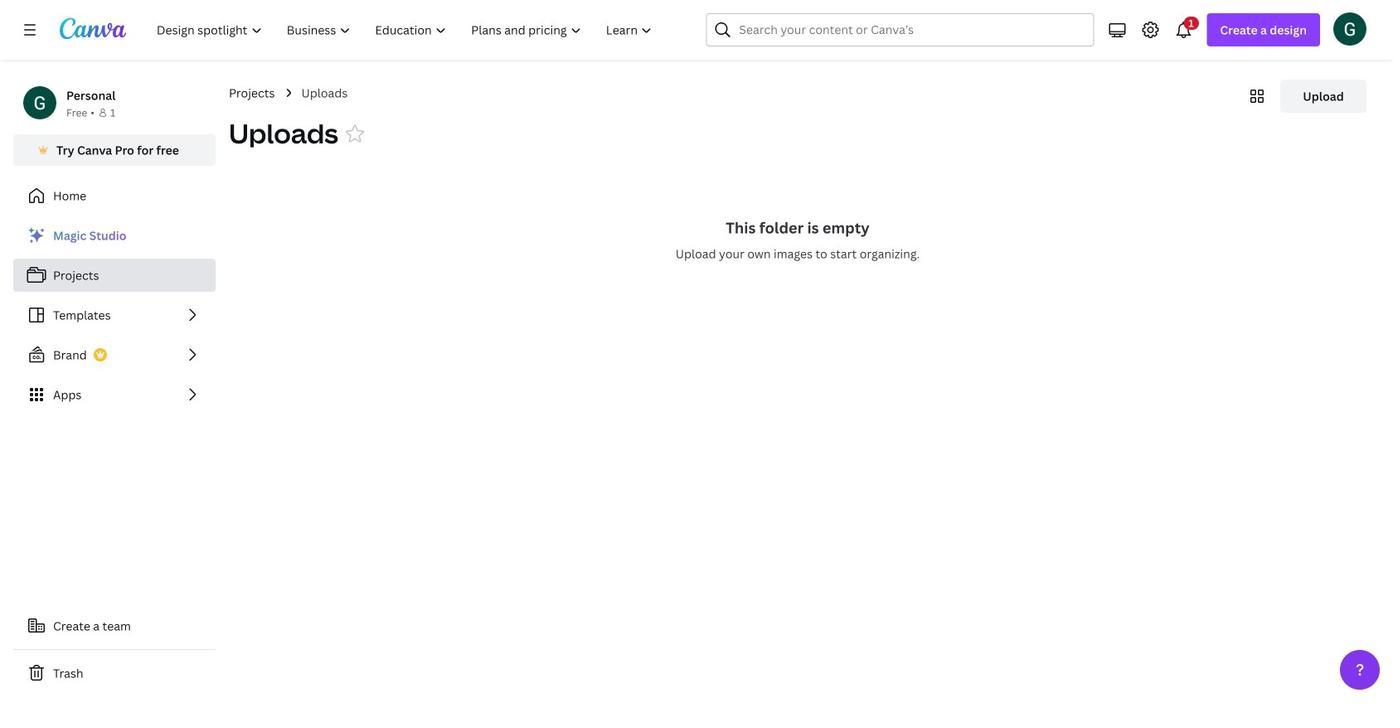 Task type: locate. For each thing, give the bounding box(es) containing it.
Search search field
[[739, 14, 1061, 46]]

greg robinson image
[[1333, 12, 1367, 45]]

None search field
[[706, 13, 1094, 46]]

list
[[13, 219, 216, 411]]



Task type: describe. For each thing, give the bounding box(es) containing it.
top level navigation element
[[146, 13, 666, 46]]



Task type: vqa. For each thing, say whether or not it's contained in the screenshot.
"friendly"
no



